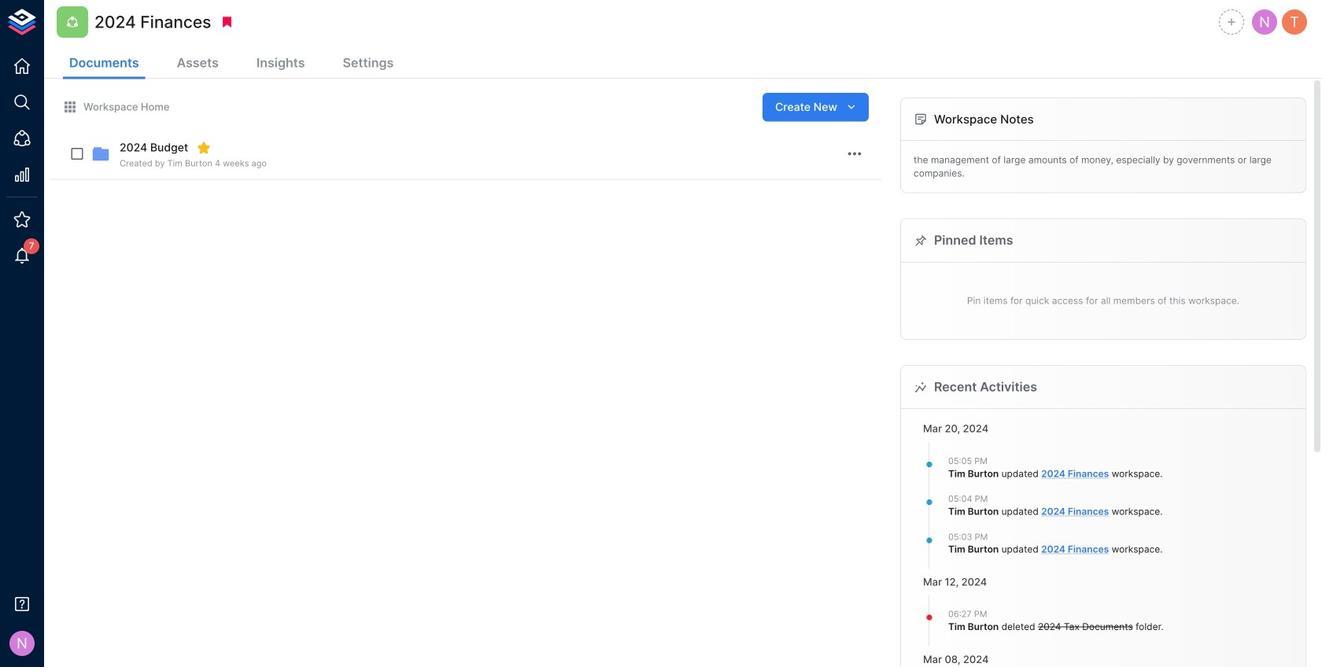 Task type: vqa. For each thing, say whether or not it's contained in the screenshot.
Learn More
no



Task type: locate. For each thing, give the bounding box(es) containing it.
remove bookmark image
[[220, 15, 234, 29]]



Task type: describe. For each thing, give the bounding box(es) containing it.
remove favorite image
[[197, 141, 211, 155]]



